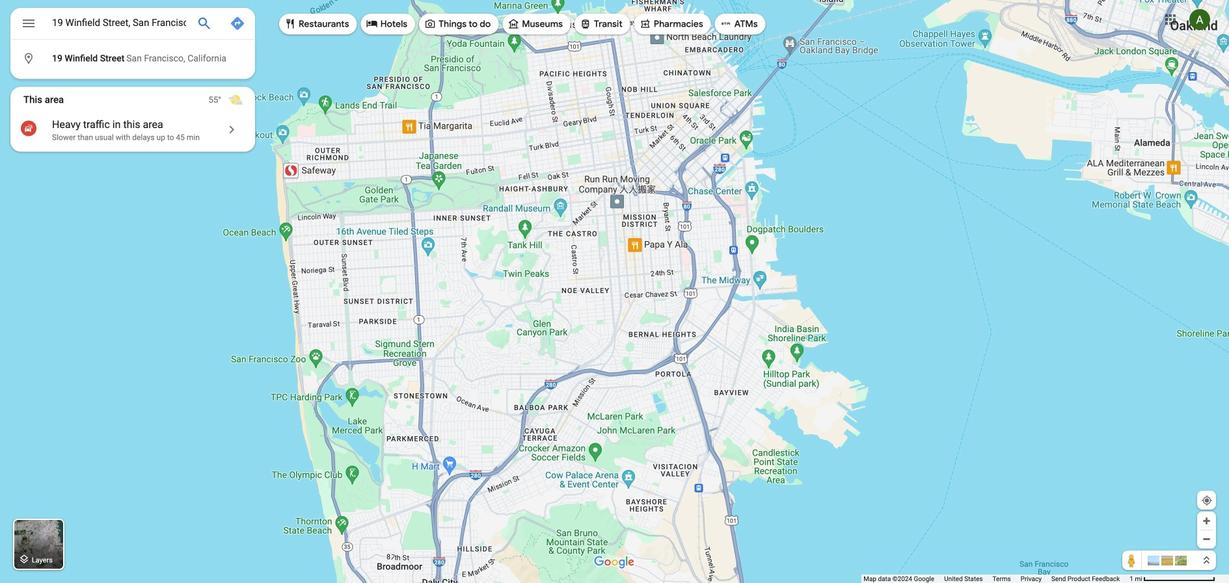 Task type: describe. For each thing, give the bounding box(es) containing it.
Search Google Maps field
[[10, 8, 255, 43]]

none field inside search google maps field
[[52, 15, 186, 31]]

google maps element
[[0, 0, 1229, 584]]

google account: augustus odena  
(augustus@adept.ai) image
[[1189, 9, 1210, 30]]

zoom in image
[[1202, 517, 1212, 526]]

partly cloudy image
[[228, 92, 243, 108]]



Task type: locate. For each thing, give the bounding box(es) containing it.
None field
[[52, 15, 186, 31]]

cell
[[10, 48, 247, 69]]

None search field
[[10, 8, 255, 79]]

this area region
[[10, 87, 255, 152]]

none search field inside the google maps element
[[10, 8, 255, 79]]

show street view coverage image
[[1122, 551, 1142, 571]]

zoom out image
[[1202, 535, 1212, 545]]

show your location image
[[1201, 495, 1213, 507]]

cell inside search box
[[10, 48, 247, 69]]



Task type: vqa. For each thing, say whether or not it's contained in the screenshot.
Cell
yes



